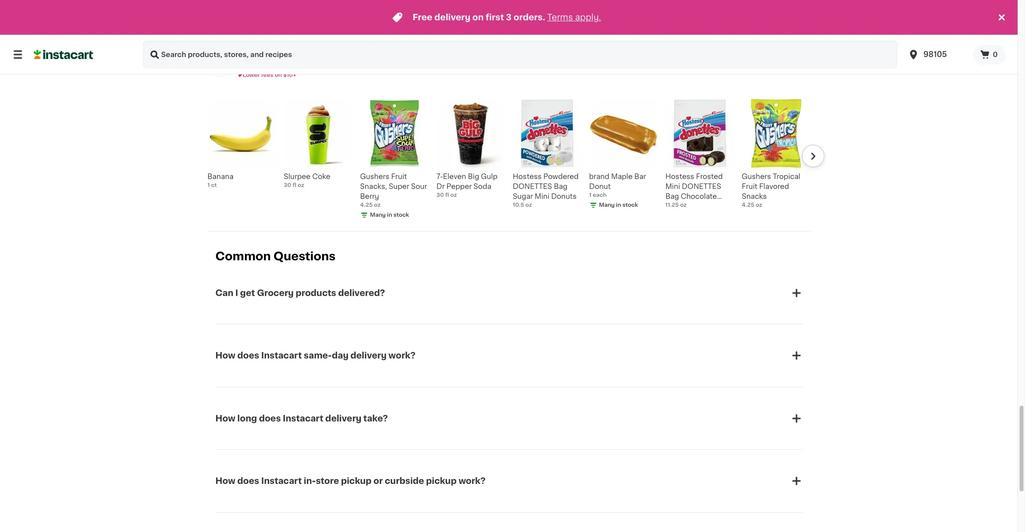 Task type: locate. For each thing, give the bounding box(es) containing it.
0 vertical spatial how
[[215, 352, 235, 360]]

how does instacart same-day delivery work?
[[215, 352, 416, 360]]

1 how from the top
[[215, 352, 235, 360]]

0 vertical spatial fruit
[[391, 173, 407, 180]]

donettes up sugar
[[513, 183, 552, 190]]

pickup
[[341, 477, 372, 485], [426, 477, 457, 485]]

2 4 from the left
[[589, 7, 593, 13]]

many in stock
[[370, 17, 409, 23], [447, 25, 486, 31], [599, 202, 638, 208], [370, 212, 409, 218]]

1 hostess from the left
[[513, 173, 542, 180]]

delivery inside how does instacart same-day delivery work? dropdown button
[[351, 352, 387, 360]]

0 vertical spatial on
[[473, 13, 484, 21]]

stock left free
[[394, 17, 409, 23]]

apply.
[[575, 13, 601, 21]]

1 horizontal spatial on
[[473, 13, 484, 21]]

2
[[480, 7, 484, 13]]

fruit inside gushers fruit snacks, super sour berry 4.25 oz
[[391, 173, 407, 180]]

1 donettes from the left
[[513, 183, 552, 190]]

how inside dropdown button
[[215, 352, 235, 360]]

fruit up snacks
[[742, 183, 758, 190]]

1 horizontal spatial 7-
[[437, 173, 443, 180]]

0 horizontal spatial 30
[[284, 182, 291, 188]]

does
[[237, 352, 259, 360], [259, 414, 281, 422], [237, 477, 259, 485]]

0 horizontal spatial work?
[[389, 352, 416, 360]]

0 vertical spatial does
[[237, 352, 259, 360]]

stock inside "link"
[[394, 17, 409, 23]]

how
[[215, 352, 235, 360], [215, 414, 235, 422], [215, 477, 235, 485]]

0 horizontal spatial donettes
[[513, 183, 552, 190]]

1 vertical spatial instacart
[[283, 414, 323, 422]]

coke
[[312, 173, 331, 180]]

how does instacart in-store pickup or curbside pickup work?
[[215, 477, 486, 485]]

1 horizontal spatial fruit
[[742, 183, 758, 190]]

delivery inside how long does instacart delivery take? dropdown button
[[325, 414, 362, 422]]

1 horizontal spatial ct
[[594, 7, 600, 13]]

delivery right the day
[[351, 352, 387, 360]]

30 down dr
[[437, 192, 444, 198]]

1 horizontal spatial 1
[[589, 192, 592, 198]]

1 vertical spatial 1
[[589, 192, 592, 198]]

eleven up delivery
[[246, 54, 275, 62]]

tropical
[[773, 173, 801, 180]]

oz down slurpee
[[298, 182, 304, 188]]

1 vertical spatial fruit
[[742, 183, 758, 190]]

2 vertical spatial delivery
[[325, 414, 362, 422]]

1 4 from the left
[[437, 7, 440, 13]]

does for how does instacart same-day delivery work?
[[237, 352, 259, 360]]

in down "brand maple bar donut 1 each"
[[616, 202, 621, 208]]

2 hostess from the left
[[666, 173, 695, 180]]

7- for 7-eleven
[[237, 54, 246, 62]]

0 vertical spatial instacart
[[261, 352, 302, 360]]

ct
[[594, 7, 600, 13], [211, 182, 217, 188]]

chocolate
[[681, 193, 717, 200]]

0 horizontal spatial ct
[[211, 182, 217, 188]]

terms apply. link
[[547, 13, 601, 21]]

hostess inside the hostess frosted mini donettes bag chocolate breakfast treats
[[666, 173, 695, 180]]

1 inside banana 1 ct
[[208, 182, 210, 188]]

1 horizontal spatial mini
[[666, 183, 680, 190]]

0 vertical spatial 7-
[[237, 54, 246, 62]]

can
[[215, 289, 233, 297]]

pepper
[[447, 183, 472, 190]]

7- up delivery
[[237, 54, 246, 62]]

sour
[[411, 183, 427, 190]]

2 donettes from the left
[[682, 183, 721, 190]]

0 horizontal spatial bag
[[554, 183, 568, 190]]

day
[[332, 352, 349, 360]]

0 horizontal spatial hostess
[[513, 173, 542, 180]]

7-eleven big gulp dr pepper soda 30 fl oz
[[437, 173, 498, 198]]

oz down pepper
[[450, 192, 457, 198]]

1 horizontal spatial fl
[[445, 192, 449, 198]]

1 vertical spatial eleven
[[443, 173, 466, 180]]

0 horizontal spatial fruit
[[391, 173, 407, 180]]

bag up 11.25
[[666, 193, 679, 200]]

orders.
[[514, 13, 545, 21]]

instacart for in-
[[261, 477, 302, 485]]

0 horizontal spatial fl
[[293, 182, 296, 188]]

2 4.25 from the left
[[742, 202, 755, 208]]

oz inside gushers fruit snacks, super sour berry 4.25 oz
[[374, 202, 381, 208]]

delivery inside limited time offer region
[[435, 13, 471, 21]]

0 vertical spatial 1
[[208, 182, 210, 188]]

bag
[[554, 183, 568, 190], [666, 193, 679, 200]]

in
[[387, 17, 392, 23], [464, 25, 469, 31], [616, 202, 621, 208], [387, 212, 392, 218]]

in left free
[[387, 17, 392, 23]]

how long does instacart delivery take?
[[215, 414, 388, 422]]

in down 4 double rolls, 2 total options at the left of page
[[464, 25, 469, 31]]

ct up apply. at the top right of page
[[594, 7, 600, 13]]

hostess up the chocolate
[[666, 173, 695, 180]]

lower fees on $10+
[[243, 72, 296, 78]]

0 horizontal spatial 1
[[208, 182, 210, 188]]

0 horizontal spatial mini
[[535, 193, 550, 200]]

oz inside 7-eleven big gulp dr pepper soda 30 fl oz
[[450, 192, 457, 198]]

sugar
[[513, 193, 533, 200]]

delivered?
[[338, 289, 385, 297]]

0 vertical spatial bag
[[554, 183, 568, 190]]

0 vertical spatial mini
[[666, 183, 680, 190]]

gushers up snacks,
[[360, 173, 390, 180]]

stock down "brand maple bar donut 1 each"
[[623, 202, 638, 208]]

1 98105 button from the left
[[902, 41, 973, 68]]

maple
[[611, 173, 633, 180]]

2 vertical spatial does
[[237, 477, 259, 485]]

0 horizontal spatial pickup
[[341, 477, 372, 485]]

98105 button
[[902, 41, 973, 68], [908, 41, 967, 68]]

does inside dropdown button
[[237, 352, 259, 360]]

gushers fruit snacks, super sour berry 4.25 oz
[[360, 173, 427, 208]]

many down each
[[599, 202, 615, 208]]

does for how does instacart in-store pickup or curbside pickup work?
[[237, 477, 259, 485]]

2 vertical spatial how
[[215, 477, 235, 485]]

0 horizontal spatial 4.25
[[360, 202, 373, 208]]

grocery
[[257, 289, 294, 297]]

stock
[[394, 17, 409, 23], [470, 25, 486, 31], [623, 202, 638, 208], [394, 212, 409, 218]]

donettes up the chocolate
[[682, 183, 721, 190]]

pickup left or
[[341, 477, 372, 485]]

4 up apply. at the top right of page
[[589, 7, 593, 13]]

oz inside hostess powdered donettes bag sugar mini donuts 10.5 oz
[[526, 202, 532, 208]]

2 how from the top
[[215, 414, 235, 422]]

gushers inside gushers tropical fruit flavored snacks 4.25 oz
[[742, 173, 771, 180]]

1 horizontal spatial pickup
[[426, 477, 457, 485]]

0 vertical spatial delivery
[[435, 13, 471, 21]]

4 ct link
[[589, 0, 658, 14]]

or
[[374, 477, 383, 485]]

on for delivery
[[473, 13, 484, 21]]

30
[[284, 182, 291, 188], [437, 192, 444, 198]]

1 left each
[[589, 192, 592, 198]]

4 inside 4 double rolls, 2 total options
[[437, 7, 440, 13]]

hostess for donettes
[[513, 173, 542, 180]]

bag down powdered
[[554, 183, 568, 190]]

0 vertical spatial 30
[[284, 182, 291, 188]]

i
[[235, 289, 238, 297]]

lower
[[243, 72, 260, 78]]

mini up 11.25
[[666, 183, 680, 190]]

0 horizontal spatial 4
[[437, 7, 440, 13]]

0 horizontal spatial on
[[275, 72, 282, 78]]

many
[[370, 17, 386, 23], [447, 25, 462, 31], [599, 202, 615, 208], [370, 212, 386, 218]]

oz right 10.5
[[526, 202, 532, 208]]

many left free
[[370, 17, 386, 23]]

donettes inside the hostess frosted mini donettes bag chocolate breakfast treats
[[682, 183, 721, 190]]

many in stock link
[[360, 0, 429, 24]]

Search field
[[143, 41, 898, 68]]

1
[[208, 182, 210, 188], [589, 192, 592, 198]]

snacks
[[742, 193, 767, 200]]

on inside limited time offer region
[[473, 13, 484, 21]]

gulp
[[481, 173, 498, 180]]

instacart inside dropdown button
[[261, 352, 302, 360]]

eleven
[[246, 54, 275, 62], [443, 173, 466, 180]]

2 vertical spatial instacart
[[261, 477, 302, 485]]

1 horizontal spatial 4.25
[[742, 202, 755, 208]]

4.25 inside gushers fruit snacks, super sour berry 4.25 oz
[[360, 202, 373, 208]]

many inside "link"
[[370, 17, 386, 23]]

eleven up pepper
[[443, 173, 466, 180]]

4.25 down berry
[[360, 202, 373, 208]]

treats
[[701, 203, 722, 210]]

delivery left take?
[[325, 414, 362, 422]]

1 gushers from the left
[[360, 173, 390, 180]]

1 vertical spatial 30
[[437, 192, 444, 198]]

dr
[[437, 183, 445, 190]]

by
[[267, 64, 275, 70]]

7- inside 7-eleven big gulp dr pepper soda 30 fl oz
[[437, 173, 443, 180]]

7-
[[237, 54, 246, 62], [437, 173, 443, 180]]

fl inside 7-eleven big gulp dr pepper soda 30 fl oz
[[445, 192, 449, 198]]

gushers inside gushers fruit snacks, super sour berry 4.25 oz
[[360, 173, 390, 180]]

1 vertical spatial on
[[275, 72, 282, 78]]

fruit
[[391, 173, 407, 180], [742, 183, 758, 190]]

3
[[506, 13, 512, 21]]

many in stock down gushers fruit snacks, super sour berry 4.25 oz
[[370, 212, 409, 218]]

0 vertical spatial fl
[[293, 182, 296, 188]]

1 vertical spatial bag
[[666, 193, 679, 200]]

4.25 down snacks
[[742, 202, 755, 208]]

fl down pepper
[[445, 192, 449, 198]]

fruit up super
[[391, 173, 407, 180]]

instacart
[[261, 352, 302, 360], [283, 414, 323, 422], [261, 477, 302, 485]]

0 button
[[973, 45, 1006, 64]]

30 down slurpee
[[284, 182, 291, 188]]

0 vertical spatial eleven
[[246, 54, 275, 62]]

ct down banana
[[211, 182, 217, 188]]

7- up dr
[[437, 173, 443, 180]]

1 horizontal spatial 30
[[437, 192, 444, 198]]

eleven for 7-eleven
[[246, 54, 275, 62]]

on
[[473, 13, 484, 21], [275, 72, 282, 78]]

donettes
[[513, 183, 552, 190], [682, 183, 721, 190]]

1 vertical spatial work?
[[459, 477, 486, 485]]

fruit inside gushers tropical fruit flavored snacks 4.25 oz
[[742, 183, 758, 190]]

long
[[237, 414, 257, 422]]

1 vertical spatial delivery
[[351, 352, 387, 360]]

frosted
[[696, 173, 723, 180]]

1 inside "brand maple bar donut 1 each"
[[589, 192, 592, 198]]

gushers up snacks
[[742, 173, 771, 180]]

1 horizontal spatial hostess
[[666, 173, 695, 180]]

4
[[437, 7, 440, 13], [589, 7, 593, 13]]

oz
[[298, 182, 304, 188], [450, 192, 457, 198], [374, 202, 381, 208], [526, 202, 532, 208], [680, 202, 687, 208], [756, 202, 762, 208]]

2 gushers from the left
[[742, 173, 771, 180]]

None search field
[[143, 41, 898, 68]]

hostess frosted mini donettes bag chocolate breakfast treats
[[666, 173, 723, 210]]

1 vertical spatial fl
[[445, 192, 449, 198]]

many in stock inside many in stock "link"
[[370, 17, 409, 23]]

1 vertical spatial 7-
[[437, 173, 443, 180]]

banana
[[208, 173, 234, 180]]

1 down banana
[[208, 182, 210, 188]]

mini right sugar
[[535, 193, 550, 200]]

oz right 11.25
[[680, 202, 687, 208]]

oz inside slurpee coke 30 fl oz
[[298, 182, 304, 188]]

1 vertical spatial mini
[[535, 193, 550, 200]]

1 horizontal spatial eleven
[[443, 173, 466, 180]]

on down 2
[[473, 13, 484, 21]]

eleven inside 7-eleven big gulp dr pepper soda 30 fl oz
[[443, 173, 466, 180]]

on right fees
[[275, 72, 282, 78]]

0 horizontal spatial eleven
[[246, 54, 275, 62]]

1 vertical spatial how
[[215, 414, 235, 422]]

1 horizontal spatial work?
[[459, 477, 486, 485]]

oz down berry
[[374, 202, 381, 208]]

4 for 4 ct
[[589, 7, 593, 13]]

0 horizontal spatial 7-
[[237, 54, 246, 62]]

oz down snacks
[[756, 202, 762, 208]]

1 horizontal spatial 4
[[589, 7, 593, 13]]

11.25 oz
[[666, 202, 687, 208]]

2 pickup from the left
[[426, 477, 457, 485]]

double
[[442, 7, 462, 13]]

1 vertical spatial ct
[[211, 182, 217, 188]]

hostess inside hostess powdered donettes bag sugar mini donuts 10.5 oz
[[513, 173, 542, 180]]

1 pickup from the left
[[341, 477, 372, 485]]

3 how from the top
[[215, 477, 235, 485]]

1 horizontal spatial donettes
[[682, 183, 721, 190]]

11:15am
[[276, 64, 297, 70]]

1 4.25 from the left
[[360, 202, 373, 208]]

0 horizontal spatial gushers
[[360, 173, 390, 180]]

stock down gushers fruit snacks, super sour berry 4.25 oz
[[394, 212, 409, 218]]

11.25
[[666, 202, 679, 208]]

4 up "options"
[[437, 7, 440, 13]]

super
[[389, 183, 409, 190]]

flavored
[[760, 183, 789, 190]]

delivery down double
[[435, 13, 471, 21]]

1 horizontal spatial bag
[[666, 193, 679, 200]]

first
[[486, 13, 504, 21]]

hostess
[[513, 173, 542, 180], [666, 173, 695, 180]]

0 vertical spatial work?
[[389, 352, 416, 360]]

0 vertical spatial ct
[[594, 7, 600, 13]]

7-eleven
[[237, 54, 275, 62]]

gushers for fruit
[[742, 173, 771, 180]]

hostess up sugar
[[513, 173, 542, 180]]

work?
[[389, 352, 416, 360], [459, 477, 486, 485]]

terms
[[547, 13, 573, 21]]

1 horizontal spatial gushers
[[742, 173, 771, 180]]

eleven for 7-eleven big gulp dr pepper soda 30 fl oz
[[443, 173, 466, 180]]

1 vertical spatial does
[[259, 414, 281, 422]]

gushers
[[360, 173, 390, 180], [742, 173, 771, 180]]

pickup right curbside
[[426, 477, 457, 485]]

fl down slurpee
[[293, 182, 296, 188]]

free
[[413, 13, 433, 21]]

many in stock left free
[[370, 17, 409, 23]]

instacart for same-
[[261, 352, 302, 360]]



Task type: describe. For each thing, give the bounding box(es) containing it.
rolls,
[[463, 7, 479, 13]]

get
[[240, 289, 255, 297]]

slurpee coke 30 fl oz
[[284, 173, 331, 188]]

2 98105 button from the left
[[908, 41, 967, 68]]

stock down 4 double rolls, 2 total options at the left of page
[[470, 25, 486, 31]]

7- for 7-eleven big gulp dr pepper soda 30 fl oz
[[437, 173, 443, 180]]

common questions
[[215, 251, 336, 262]]

bag inside the hostess frosted mini donettes bag chocolate breakfast treats
[[666, 193, 679, 200]]

how does instacart in-store pickup or curbside pickup work? button
[[215, 463, 803, 499]]

snacks,
[[360, 183, 387, 190]]

$10+
[[283, 72, 296, 78]]

options
[[437, 15, 458, 21]]

fl inside slurpee coke 30 fl oz
[[293, 182, 296, 188]]

ct inside banana 1 ct
[[211, 182, 217, 188]]

mini inside hostess powdered donettes bag sugar mini donuts 10.5 oz
[[535, 193, 550, 200]]

work? inside dropdown button
[[389, 352, 416, 360]]

total
[[485, 7, 498, 13]]

hostess for mini
[[666, 173, 695, 180]]

take?
[[364, 414, 388, 422]]

store
[[316, 477, 339, 485]]

same-
[[304, 352, 332, 360]]

limited time offer region
[[0, 0, 996, 35]]

powdered
[[544, 173, 579, 180]]

berry
[[360, 193, 379, 200]]

98105
[[924, 51, 947, 58]]

many in stock down 4 double rolls, 2 total options at the left of page
[[447, 25, 486, 31]]

in-
[[304, 477, 316, 485]]

4.25 inside gushers tropical fruit flavored snacks 4.25 oz
[[742, 202, 755, 208]]

each
[[593, 192, 607, 198]]

how does instacart same-day delivery work? button
[[215, 338, 803, 373]]

gushers tropical fruit flavored snacks 4.25 oz
[[742, 173, 801, 208]]

hostess powdered donettes bag sugar mini donuts 10.5 oz
[[513, 173, 579, 208]]

many down "options"
[[447, 25, 462, 31]]

donut
[[589, 183, 611, 190]]

how for how long does instacart delivery take?
[[215, 414, 235, 422]]

delivery by 11:15am
[[243, 64, 297, 70]]

in down gushers fruit snacks, super sour berry 4.25 oz
[[387, 212, 392, 218]]

4 ct
[[589, 7, 600, 13]]

how for how does instacart same-day delivery work?
[[215, 352, 235, 360]]

many in stock down "brand maple bar donut 1 each"
[[599, 202, 638, 208]]

banana 1 ct
[[208, 173, 234, 188]]

can i get grocery products delivered? button
[[215, 275, 803, 311]]

on for fees
[[275, 72, 282, 78]]

many down berry
[[370, 212, 386, 218]]

how for how does instacart in-store pickup or curbside pickup work?
[[215, 477, 235, 485]]

brand
[[589, 173, 610, 180]]

curbside
[[385, 477, 424, 485]]

in inside many in stock "link"
[[387, 17, 392, 23]]

donuts
[[551, 193, 577, 200]]

can i get grocery products delivered?
[[215, 289, 385, 297]]

brand maple bar donut 1 each
[[589, 173, 646, 198]]

common
[[215, 251, 271, 262]]

big
[[468, 173, 479, 180]]

bag inside hostess powdered donettes bag sugar mini donuts 10.5 oz
[[554, 183, 568, 190]]

fees
[[261, 72, 273, 78]]

free delivery on first 3 orders. terms apply.
[[413, 13, 601, 21]]

instacart logo image
[[34, 49, 93, 60]]

30 inside 7-eleven big gulp dr pepper soda 30 fl oz
[[437, 192, 444, 198]]

gushers for snacks,
[[360, 173, 390, 180]]

mini inside the hostess frosted mini donettes bag chocolate breakfast treats
[[666, 183, 680, 190]]

soda
[[474, 183, 492, 190]]

delivery
[[243, 64, 266, 70]]

breakfast
[[666, 203, 699, 210]]

4 for 4 double rolls, 2 total options
[[437, 7, 440, 13]]

how long does instacart delivery take? button
[[215, 400, 803, 436]]

slurpee
[[284, 173, 311, 180]]

questions
[[274, 251, 336, 262]]

30 inside slurpee coke 30 fl oz
[[284, 182, 291, 188]]

oz inside gushers tropical fruit flavored snacks 4.25 oz
[[756, 202, 762, 208]]

work? inside dropdown button
[[459, 477, 486, 485]]

products
[[296, 289, 336, 297]]

donettes inside hostess powdered donettes bag sugar mini donuts 10.5 oz
[[513, 183, 552, 190]]

4 double rolls, 2 total options
[[437, 7, 498, 21]]

0
[[993, 51, 998, 58]]

bar
[[635, 173, 646, 180]]

10.5
[[513, 202, 524, 208]]

item carousel region
[[194, 95, 824, 227]]



Task type: vqa. For each thing, say whether or not it's contained in the screenshot.
Rolls,
yes



